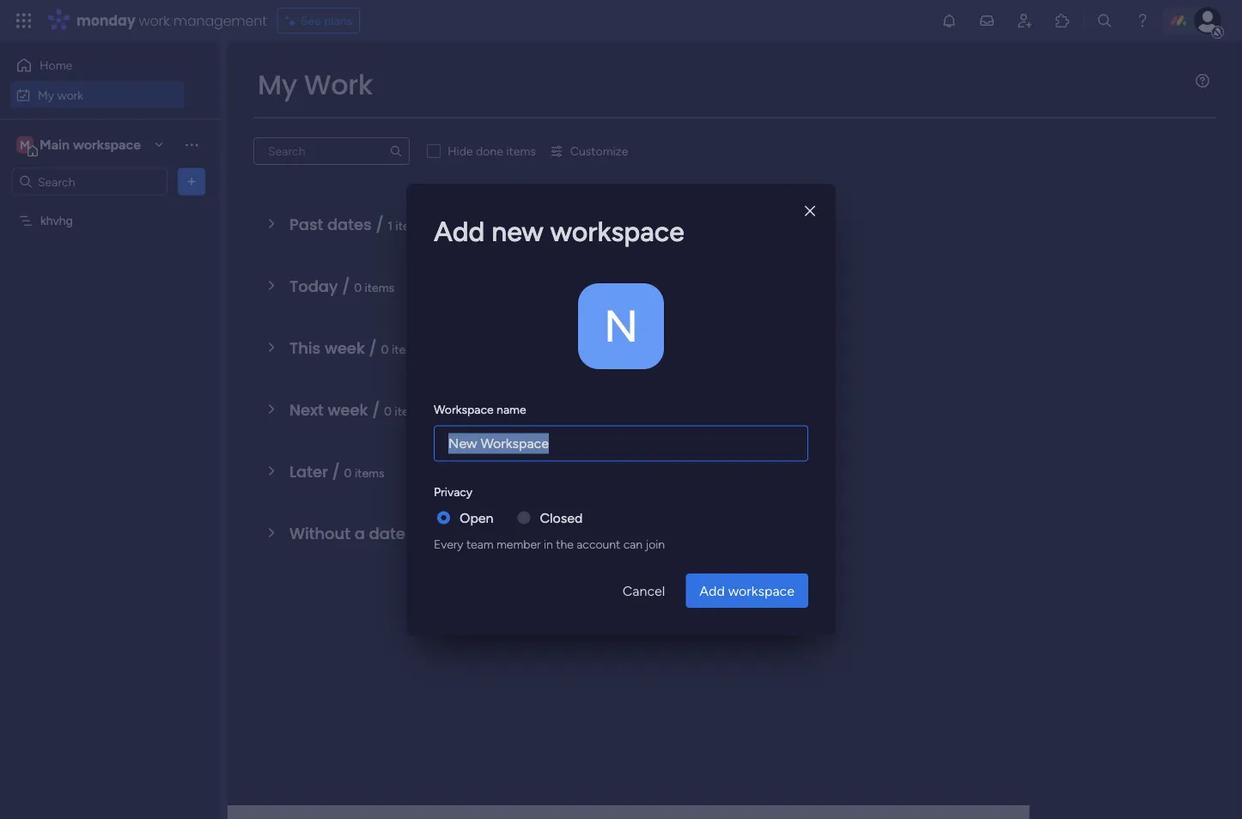 Task type: vqa. For each thing, say whether or not it's contained in the screenshot.
open button
yes



Task type: locate. For each thing, give the bounding box(es) containing it.
without
[[290, 523, 350, 545]]

my left 'work' on the left top
[[258, 66, 297, 104]]

1 vertical spatial workspace image
[[578, 283, 664, 369]]

0 vertical spatial work
[[139, 11, 170, 30]]

week for next
[[328, 399, 368, 421]]

0 horizontal spatial my
[[38, 88, 54, 102]]

n button
[[578, 283, 664, 369]]

items inside today / 0 items
[[365, 280, 394, 295]]

0 right the later
[[344, 466, 352, 480]]

team
[[466, 537, 494, 552]]

work inside the my work button
[[57, 88, 83, 102]]

add right cancel
[[700, 583, 725, 599]]

items inside this week / 0 items
[[392, 342, 421, 357]]

done
[[476, 144, 503, 158]]

work for my
[[57, 88, 83, 102]]

1 horizontal spatial my
[[258, 66, 297, 104]]

member
[[497, 537, 541, 552]]

week
[[325, 337, 365, 359], [328, 399, 368, 421]]

a
[[354, 523, 365, 545]]

gary orlando image
[[1194, 7, 1222, 34]]

workspace
[[73, 137, 141, 153], [550, 215, 684, 248], [728, 583, 795, 599]]

1 horizontal spatial workspace
[[550, 215, 684, 248]]

privacy element
[[434, 508, 808, 553]]

work down home
[[57, 88, 83, 102]]

my work button
[[10, 81, 185, 109]]

/ down this week / 0 items at the top left
[[372, 399, 380, 421]]

1
[[388, 218, 393, 233]]

items right the later
[[355, 466, 384, 480]]

my down home
[[38, 88, 54, 102]]

0 vertical spatial workspace
[[73, 137, 141, 153]]

0 horizontal spatial workspace image
[[16, 135, 34, 154]]

notifications image
[[941, 12, 958, 29]]

0 horizontal spatial add
[[434, 215, 485, 248]]

the
[[556, 537, 574, 552]]

workspace image containing m
[[16, 135, 34, 154]]

1 vertical spatial week
[[328, 399, 368, 421]]

week right "this" on the left top of page
[[325, 337, 365, 359]]

0 inside this week / 0 items
[[381, 342, 389, 357]]

1 vertical spatial work
[[57, 88, 83, 102]]

home
[[40, 58, 72, 73]]

n
[[604, 299, 638, 353]]

khvhg list box
[[0, 203, 219, 467]]

this
[[290, 337, 321, 359]]

management
[[173, 11, 267, 30]]

open button
[[460, 508, 494, 528]]

work right monday
[[139, 11, 170, 30]]

join
[[646, 537, 665, 552]]

today
[[290, 275, 338, 297]]

option
[[0, 205, 219, 209]]

dates
[[327, 213, 372, 235]]

0 right today
[[354, 280, 362, 295]]

0 vertical spatial workspace image
[[16, 135, 34, 154]]

next
[[290, 399, 324, 421]]

items down 1
[[365, 280, 394, 295]]

/ right the date
[[409, 523, 417, 545]]

add right item
[[434, 215, 485, 248]]

items
[[506, 144, 536, 158], [365, 280, 394, 295], [392, 342, 421, 357], [395, 404, 424, 418], [355, 466, 384, 480], [432, 527, 462, 542]]

0 down this week / 0 items at the top left
[[384, 404, 392, 418]]

1 vertical spatial workspace
[[550, 215, 684, 248]]

items down open
[[432, 527, 462, 542]]

my for my work
[[258, 66, 297, 104]]

hide done items
[[448, 144, 536, 158]]

closed button
[[540, 508, 583, 528]]

my for my work
[[38, 88, 54, 102]]

1 horizontal spatial work
[[139, 11, 170, 30]]

closed
[[540, 510, 583, 526]]

2 horizontal spatial workspace
[[728, 583, 795, 599]]

2 vertical spatial workspace
[[728, 583, 795, 599]]

item
[[396, 218, 420, 233]]

my inside button
[[38, 88, 54, 102]]

1 horizontal spatial workspace image
[[578, 283, 664, 369]]

0 horizontal spatial work
[[57, 88, 83, 102]]

items up next week / 0 items
[[392, 342, 421, 357]]

workspace for main workspace
[[73, 137, 141, 153]]

0 vertical spatial add
[[434, 215, 485, 248]]

0 vertical spatial week
[[325, 337, 365, 359]]

0 left every
[[421, 527, 429, 542]]

add
[[434, 215, 485, 248], [700, 583, 725, 599]]

Filter dashboard by text search field
[[253, 137, 410, 165]]

workspace inside button
[[728, 583, 795, 599]]

1 vertical spatial add
[[700, 583, 725, 599]]

0
[[354, 280, 362, 295], [381, 342, 389, 357], [384, 404, 392, 418], [344, 466, 352, 480], [421, 527, 429, 542]]

add inside button
[[700, 583, 725, 599]]

workspace image containing n
[[578, 283, 664, 369]]

inbox image
[[978, 12, 996, 29]]

add inside heading
[[434, 215, 485, 248]]

invite members image
[[1016, 12, 1033, 29]]

my
[[258, 66, 297, 104], [38, 88, 54, 102]]

1 horizontal spatial add
[[700, 583, 725, 599]]

date
[[369, 523, 405, 545]]

privacy heading
[[434, 483, 473, 501]]

name
[[497, 402, 526, 417]]

workspace image
[[16, 135, 34, 154], [578, 283, 664, 369]]

0 up next week / 0 items
[[381, 342, 389, 357]]

hide
[[448, 144, 473, 158]]

week right next at the left of page
[[328, 399, 368, 421]]

search image
[[389, 144, 403, 158]]

items right done
[[506, 144, 536, 158]]

/ up next week / 0 items
[[369, 337, 377, 359]]

account
[[577, 537, 620, 552]]

0 inside without a date / 0 items
[[421, 527, 429, 542]]

0 horizontal spatial workspace
[[73, 137, 141, 153]]

None search field
[[253, 137, 410, 165]]

items left workspace
[[395, 404, 424, 418]]

see plans
[[300, 13, 352, 28]]

work
[[139, 11, 170, 30], [57, 88, 83, 102]]

/
[[376, 213, 384, 235], [342, 275, 350, 297], [369, 337, 377, 359], [372, 399, 380, 421], [332, 461, 340, 483], [409, 523, 417, 545]]



Task type: describe. For each thing, give the bounding box(es) containing it.
today / 0 items
[[290, 275, 394, 297]]

workspace name
[[434, 402, 526, 417]]

/ right the later
[[332, 461, 340, 483]]

workspace inside heading
[[550, 215, 684, 248]]

items inside without a date / 0 items
[[432, 527, 462, 542]]

customize button
[[543, 137, 635, 165]]

later / 0 items
[[290, 461, 384, 483]]

items inside next week / 0 items
[[395, 404, 424, 418]]

every team member in the account can join
[[434, 537, 665, 552]]

main
[[40, 137, 70, 153]]

past
[[290, 213, 323, 235]]

khvhg
[[40, 213, 73, 228]]

see plans button
[[277, 8, 360, 34]]

my work
[[258, 66, 373, 104]]

/ right today
[[342, 275, 350, 297]]

0 inside today / 0 items
[[354, 280, 362, 295]]

every
[[434, 537, 463, 552]]

work
[[304, 66, 373, 104]]

workspace selection element
[[16, 134, 143, 157]]

my work
[[38, 88, 83, 102]]

privacy
[[434, 485, 473, 499]]

/ left 1
[[376, 213, 384, 235]]

cancel
[[623, 583, 665, 599]]

see
[[300, 13, 321, 28]]

can
[[623, 537, 643, 552]]

monday
[[76, 11, 135, 30]]

without a date / 0 items
[[290, 523, 462, 545]]

select product image
[[15, 12, 33, 29]]

Search in workspace field
[[36, 172, 143, 192]]

m
[[20, 137, 30, 152]]

add for add workspace
[[700, 583, 725, 599]]

add new workspace heading
[[434, 211, 808, 253]]

main workspace
[[40, 137, 141, 153]]

search everything image
[[1096, 12, 1113, 29]]

new
[[492, 215, 544, 248]]

later
[[290, 461, 328, 483]]

close image
[[805, 205, 815, 218]]

add workspace button
[[686, 574, 808, 608]]

workspace
[[434, 402, 494, 417]]

week for this
[[325, 337, 365, 359]]

apps image
[[1054, 12, 1071, 29]]

this week / 0 items
[[290, 337, 421, 359]]

cancel button
[[609, 574, 679, 608]]

help image
[[1134, 12, 1151, 29]]

in
[[544, 537, 553, 552]]

add new workspace
[[434, 215, 684, 248]]

next week / 0 items
[[290, 399, 424, 421]]

past dates / 1 item
[[290, 213, 420, 235]]

add for add new workspace
[[434, 215, 485, 248]]

home button
[[10, 52, 185, 79]]

plans
[[324, 13, 352, 28]]

0 inside later / 0 items
[[344, 466, 352, 480]]

workspace name heading
[[434, 401, 526, 419]]

workspace for add workspace
[[728, 583, 795, 599]]

items inside later / 0 items
[[355, 466, 384, 480]]

customize
[[570, 144, 628, 158]]

work for monday
[[139, 11, 170, 30]]

0 inside next week / 0 items
[[384, 404, 392, 418]]

Workspace name field
[[434, 426, 808, 462]]

add workspace
[[700, 583, 795, 599]]

monday work management
[[76, 11, 267, 30]]

open
[[460, 510, 494, 526]]



